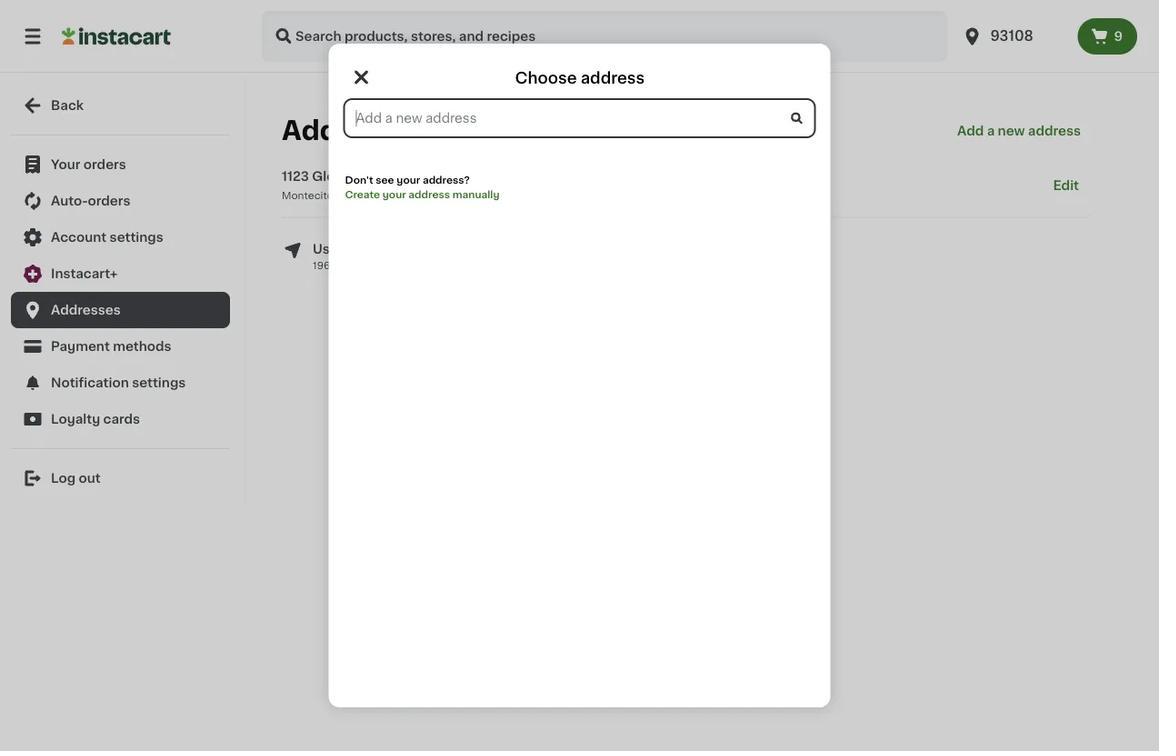 Task type: locate. For each thing, give the bounding box(es) containing it.
0 vertical spatial settings
[[110, 231, 164, 244]]

montecito,
[[282, 190, 336, 200], [420, 260, 475, 270]]

addresses inside menu bar
[[282, 118, 430, 144]]

addresses down instacart+
[[51, 304, 121, 317]]

0 horizontal spatial ca
[[339, 190, 354, 200]]

1 vertical spatial addresses
[[51, 304, 121, 317]]

settings down methods
[[132, 377, 186, 389]]

0 vertical spatial orders
[[84, 158, 126, 171]]

0 horizontal spatial 93108
[[356, 190, 387, 200]]

your orders
[[51, 158, 126, 171]]

1 vertical spatial 93108
[[495, 260, 526, 270]]

glenview
[[312, 170, 373, 183]]

orders
[[84, 158, 126, 171], [88, 195, 131, 207]]

ca
[[339, 190, 354, 200], [477, 260, 492, 270]]

addresses menu bar
[[282, 95, 1087, 167]]

address
[[581, 71, 645, 86], [1029, 125, 1082, 137], [409, 190, 450, 200]]

account
[[51, 231, 107, 244]]

notification
[[51, 377, 129, 389]]

1 vertical spatial orders
[[88, 195, 131, 207]]

address right 'new'
[[1029, 125, 1082, 137]]

2 horizontal spatial address
[[1029, 125, 1082, 137]]

1 vertical spatial address
[[1029, 125, 1082, 137]]

0 vertical spatial your
[[397, 175, 421, 185]]

1 vertical spatial your
[[383, 190, 406, 200]]

a
[[988, 125, 995, 137]]

your down see
[[383, 190, 406, 200]]

1 vertical spatial settings
[[132, 377, 186, 389]]

montecito, inside 1123 glenview road montecito, ca 93108
[[282, 190, 336, 200]]

  text field
[[345, 100, 815, 136]]

addresses
[[282, 118, 430, 144], [51, 304, 121, 317]]

settings down auto-orders link
[[110, 231, 164, 244]]

montecito, inside use current location 1968 inverness lane, montecito, ca 93108
[[420, 260, 475, 270]]

loyalty
[[51, 413, 100, 426]]

2 vertical spatial address
[[409, 190, 450, 200]]

93108
[[356, 190, 387, 200], [495, 260, 526, 270]]

1 horizontal spatial montecito,
[[420, 260, 475, 270]]

choose address
[[515, 71, 645, 86]]

1 vertical spatial ca
[[477, 260, 492, 270]]

0 vertical spatial addresses
[[282, 118, 430, 144]]

0 vertical spatial address
[[581, 71, 645, 86]]

addresses up glenview
[[282, 118, 430, 144]]

9
[[1115, 30, 1124, 43]]

1 horizontal spatial addresses
[[282, 118, 430, 144]]

address right choose
[[581, 71, 645, 86]]

create your address manually button
[[345, 187, 500, 202]]

1 vertical spatial montecito,
[[420, 260, 475, 270]]

settings
[[110, 231, 164, 244], [132, 377, 186, 389]]

montecito, down 1123
[[282, 190, 336, 200]]

edit
[[1054, 179, 1080, 191]]

0 vertical spatial 93108
[[356, 190, 387, 200]]

account settings
[[51, 231, 164, 244]]

0 vertical spatial montecito,
[[282, 190, 336, 200]]

loyalty cards
[[51, 413, 140, 426]]

location
[[393, 242, 446, 255]]

account settings link
[[11, 219, 230, 256]]

instacart+
[[51, 267, 118, 280]]

0 horizontal spatial address
[[409, 190, 450, 200]]

0 horizontal spatial montecito,
[[282, 190, 336, 200]]

1 horizontal spatial 93108
[[495, 260, 526, 270]]

address down address?
[[409, 190, 450, 200]]

your
[[51, 158, 80, 171]]

93108 down manually
[[495, 260, 526, 270]]

ca down manually
[[477, 260, 492, 270]]

ca down glenview
[[339, 190, 354, 200]]

auto-orders
[[51, 195, 131, 207]]

your up the create your address manually button
[[397, 175, 421, 185]]

93108 down don't
[[356, 190, 387, 200]]

settings for account settings
[[110, 231, 164, 244]]

montecito, down location
[[420, 260, 475, 270]]

orders up auto-orders
[[84, 158, 126, 171]]

orders up account settings at the left top of the page
[[88, 195, 131, 207]]

your
[[397, 175, 421, 185], [383, 190, 406, 200]]

instacart logo image
[[62, 25, 171, 47]]

0 vertical spatial ca
[[339, 190, 354, 200]]

1 horizontal spatial ca
[[477, 260, 492, 270]]



Task type: describe. For each thing, give the bounding box(es) containing it.
choose
[[515, 71, 577, 86]]

current
[[341, 242, 390, 255]]

your orders link
[[11, 146, 230, 183]]

auto-orders link
[[11, 183, 230, 219]]

see
[[376, 175, 395, 185]]

search address image
[[789, 110, 806, 126]]

payment methods
[[51, 340, 172, 353]]

9 button
[[1078, 18, 1138, 55]]

1123 glenview road montecito, ca 93108
[[282, 170, 410, 200]]

new
[[999, 125, 1026, 137]]

add a new address
[[958, 125, 1082, 137]]

loyalty cards link
[[11, 401, 230, 438]]

instacart+ link
[[11, 256, 230, 292]]

choose address dialog
[[329, 44, 831, 708]]

1 horizontal spatial address
[[581, 71, 645, 86]]

93108 inside 1123 glenview road montecito, ca 93108
[[356, 190, 387, 200]]

1123
[[282, 170, 309, 183]]

settings for notification settings
[[132, 377, 186, 389]]

log out
[[51, 472, 101, 485]]

address inside popup button
[[1029, 125, 1082, 137]]

orders for your orders
[[84, 158, 126, 171]]

lane,
[[391, 260, 418, 270]]

notification settings link
[[11, 365, 230, 401]]

cards
[[103, 413, 140, 426]]

1968
[[313, 260, 337, 270]]

notification settings
[[51, 377, 186, 389]]

don't
[[345, 175, 374, 185]]

address?
[[423, 175, 470, 185]]

0 horizontal spatial addresses
[[51, 304, 121, 317]]

payment
[[51, 340, 110, 353]]

out
[[79, 472, 101, 485]]

addresses link
[[11, 292, 230, 328]]

auto-
[[51, 195, 88, 207]]

methods
[[113, 340, 172, 353]]

edit button
[[1047, 167, 1087, 202]]

log out link
[[11, 460, 230, 497]]

road
[[376, 170, 410, 183]]

manually
[[453, 190, 500, 200]]

93108 inside use current location 1968 inverness lane, montecito, ca 93108
[[495, 260, 526, 270]]

address inside don't see your address? create your address manually
[[409, 190, 450, 200]]

back link
[[11, 87, 230, 124]]

ca inside 1123 glenview road montecito, ca 93108
[[339, 190, 354, 200]]

inverness
[[340, 260, 388, 270]]

use
[[313, 242, 338, 255]]

create
[[345, 190, 380, 200]]

ca inside use current location 1968 inverness lane, montecito, ca 93108
[[477, 260, 492, 270]]

add
[[958, 125, 985, 137]]

back
[[51, 99, 84, 112]]

add a new address button
[[953, 95, 1087, 167]]

payment methods link
[[11, 328, 230, 365]]

don't see your address? create your address manually
[[345, 175, 500, 200]]

use current location 1968 inverness lane, montecito, ca 93108
[[313, 242, 526, 270]]

log
[[51, 472, 76, 485]]

  text field inside choose address dialog
[[345, 100, 815, 136]]

orders for auto-orders
[[88, 195, 131, 207]]



Task type: vqa. For each thing, say whether or not it's contained in the screenshot.
 Text Box
yes



